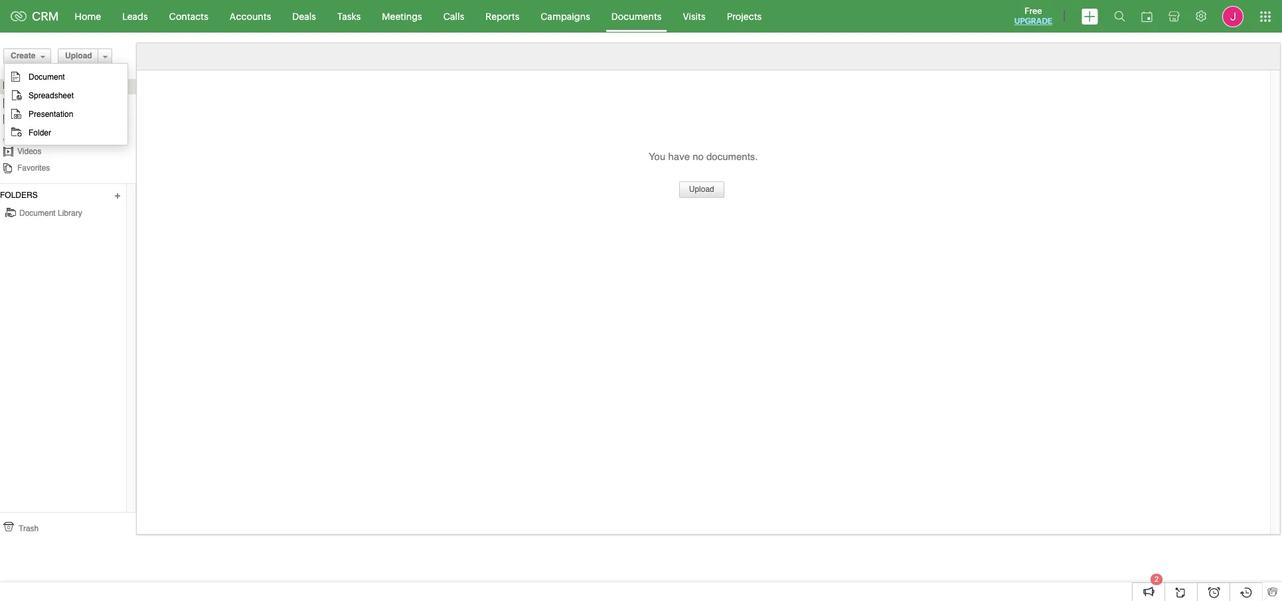 Task type: describe. For each thing, give the bounding box(es) containing it.
meetings
[[382, 11, 422, 22]]

home link
[[64, 0, 112, 32]]

deals link
[[282, 0, 327, 32]]

tasks
[[337, 11, 361, 22]]

accounts link
[[219, 0, 282, 32]]

profile image
[[1223, 6, 1244, 27]]

visits link
[[672, 0, 716, 32]]

search image
[[1115, 11, 1126, 22]]

meetings link
[[372, 0, 433, 32]]

contacts
[[169, 11, 208, 22]]

visits
[[683, 11, 706, 22]]

documents link
[[601, 0, 672, 32]]

leads link
[[112, 0, 158, 32]]

search element
[[1107, 0, 1134, 33]]

reports
[[486, 11, 520, 22]]

projects link
[[716, 0, 773, 32]]

leads
[[122, 11, 148, 22]]

calendar image
[[1142, 11, 1153, 22]]

calls
[[444, 11, 464, 22]]

deals
[[292, 11, 316, 22]]



Task type: vqa. For each thing, say whether or not it's contained in the screenshot.
Data Administration
no



Task type: locate. For each thing, give the bounding box(es) containing it.
crm
[[32, 9, 59, 23]]

projects
[[727, 11, 762, 22]]

campaigns link
[[530, 0, 601, 32]]

2
[[1155, 575, 1159, 583]]

free
[[1025, 6, 1043, 16]]

create menu element
[[1074, 0, 1107, 32]]

campaigns
[[541, 11, 590, 22]]

create menu image
[[1082, 8, 1099, 24]]

free upgrade
[[1015, 6, 1053, 26]]

profile element
[[1215, 0, 1252, 32]]

accounts
[[230, 11, 271, 22]]

tasks link
[[327, 0, 372, 32]]

documents
[[612, 11, 662, 22]]

reports link
[[475, 0, 530, 32]]

contacts link
[[158, 0, 219, 32]]

home
[[75, 11, 101, 22]]

crm link
[[11, 9, 59, 23]]

calls link
[[433, 0, 475, 32]]

upgrade
[[1015, 17, 1053, 26]]



